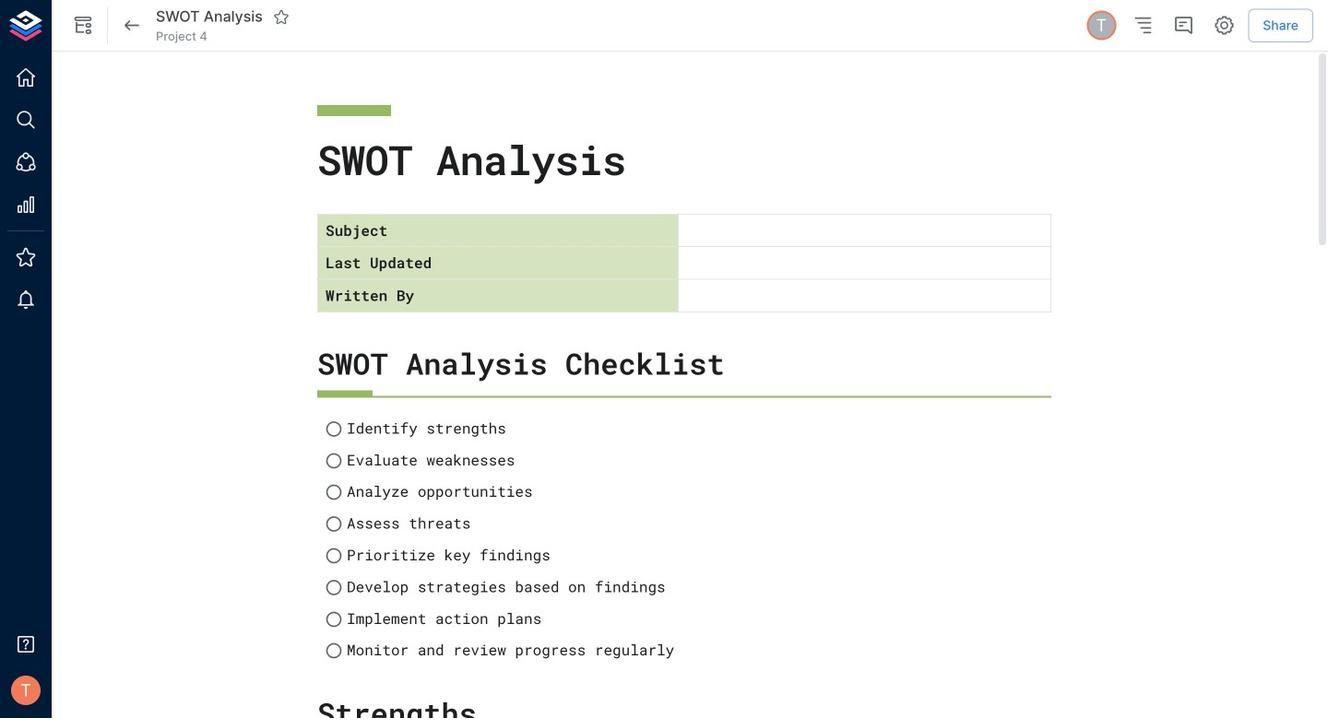 Task type: vqa. For each thing, say whether or not it's contained in the screenshot.
Favorite image
yes



Task type: describe. For each thing, give the bounding box(es) containing it.
show wiki image
[[72, 14, 94, 36]]

settings image
[[1213, 14, 1235, 36]]

3 unchecked image from the top
[[325, 547, 343, 565]]

1 unchecked image from the top
[[325, 452, 343, 470]]

2 unchecked image from the top
[[325, 484, 343, 502]]



Task type: locate. For each thing, give the bounding box(es) containing it.
comments image
[[1173, 14, 1195, 36]]

4 unchecked image from the top
[[325, 610, 343, 629]]

5 unchecked image from the top
[[325, 642, 343, 661]]

table of contents image
[[1132, 14, 1154, 36]]

0 vertical spatial unchecked image
[[325, 452, 343, 470]]

2 unchecked image from the top
[[325, 515, 343, 534]]

3 unchecked image from the top
[[325, 579, 343, 597]]

1 vertical spatial unchecked image
[[325, 484, 343, 502]]

1 unchecked image from the top
[[325, 420, 343, 439]]

unchecked image
[[325, 452, 343, 470], [325, 484, 343, 502], [325, 547, 343, 565]]

unchecked image
[[325, 420, 343, 439], [325, 515, 343, 534], [325, 579, 343, 597], [325, 610, 343, 629], [325, 642, 343, 661]]

favorite image
[[273, 9, 290, 25]]

go back image
[[121, 14, 143, 36]]

2 vertical spatial unchecked image
[[325, 547, 343, 565]]



